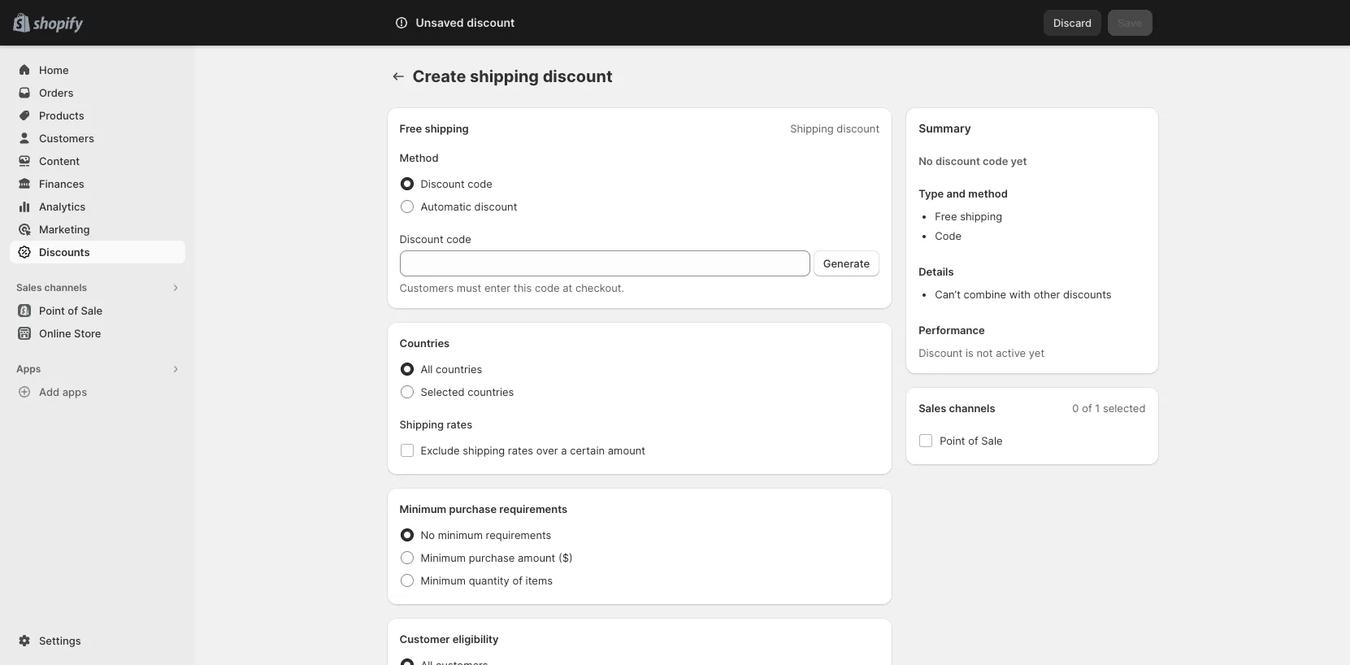 Task type: locate. For each thing, give the bounding box(es) containing it.
purchase
[[449, 503, 497, 516], [469, 551, 515, 564]]

1 horizontal spatial rates
[[508, 444, 534, 457]]

products
[[39, 109, 84, 122]]

generate
[[824, 257, 870, 270]]

1 horizontal spatial no
[[919, 155, 933, 168]]

orders
[[39, 86, 74, 99]]

1 horizontal spatial free
[[935, 210, 958, 223]]

channels
[[44, 281, 87, 294], [949, 402, 996, 415]]

requirements up minimum purchase amount ($)
[[486, 529, 552, 542]]

automatic discount
[[421, 200, 518, 213]]

sales channels down discounts in the top of the page
[[16, 281, 87, 294]]

0 horizontal spatial sale
[[81, 304, 103, 317]]

free up method at top left
[[400, 122, 422, 135]]

1 vertical spatial free
[[935, 210, 958, 223]]

1 vertical spatial channels
[[949, 402, 996, 415]]

minimum down minimum
[[421, 551, 466, 564]]

sales channels down is
[[919, 402, 996, 415]]

type and method
[[919, 187, 1008, 200]]

finances
[[39, 177, 84, 190]]

0 vertical spatial purchase
[[449, 503, 497, 516]]

1 vertical spatial no
[[421, 529, 435, 542]]

1 horizontal spatial sale
[[982, 434, 1003, 447]]

customers must enter this code at checkout.
[[400, 281, 625, 294]]

0 vertical spatial requirements
[[500, 503, 568, 516]]

shipping for exclude shipping rates over a certain amount
[[463, 444, 505, 457]]

1 vertical spatial purchase
[[469, 551, 515, 564]]

countries
[[400, 337, 450, 350]]

of inside button
[[68, 304, 78, 317]]

point of sale button
[[0, 299, 195, 322]]

this
[[514, 281, 532, 294]]

1 vertical spatial rates
[[508, 444, 534, 457]]

no for no minimum requirements
[[421, 529, 435, 542]]

free up code
[[935, 210, 958, 223]]

1 horizontal spatial yet
[[1029, 346, 1045, 359]]

discount code
[[421, 177, 493, 190], [400, 233, 472, 246]]

1 horizontal spatial customers
[[400, 281, 454, 294]]

discount for automatic discount
[[475, 200, 518, 213]]

0 horizontal spatial yet
[[1011, 155, 1028, 168]]

1
[[1096, 402, 1101, 415]]

1 horizontal spatial sales
[[919, 402, 947, 415]]

customers down products
[[39, 132, 94, 145]]

1 horizontal spatial point
[[940, 434, 966, 447]]

purchase for amount
[[469, 551, 515, 564]]

0 vertical spatial countries
[[436, 363, 483, 376]]

analytics link
[[10, 195, 185, 218]]

0 vertical spatial amount
[[608, 444, 646, 457]]

can't
[[935, 288, 961, 301]]

1 horizontal spatial sales channels
[[919, 402, 996, 415]]

1 vertical spatial customers
[[400, 281, 454, 294]]

0 vertical spatial shipping
[[791, 122, 834, 135]]

amount right certain
[[608, 444, 646, 457]]

shipping
[[791, 122, 834, 135], [400, 418, 444, 431]]

amount up items
[[518, 551, 556, 564]]

code left at
[[535, 281, 560, 294]]

requirements up no minimum requirements
[[500, 503, 568, 516]]

not
[[977, 346, 993, 359]]

0 vertical spatial free
[[400, 122, 422, 135]]

shipping down method
[[961, 210, 1003, 223]]

point
[[39, 304, 65, 317], [940, 434, 966, 447]]

no
[[919, 155, 933, 168], [421, 529, 435, 542]]

countries for all countries
[[436, 363, 483, 376]]

code
[[935, 229, 962, 242]]

selected
[[421, 385, 465, 398]]

0 vertical spatial discount
[[421, 177, 465, 190]]

1 vertical spatial sales
[[919, 402, 947, 415]]

create shipping discount
[[413, 67, 613, 86]]

marketing link
[[10, 218, 185, 241]]

sales
[[16, 281, 42, 294], [919, 402, 947, 415]]

items
[[526, 574, 553, 587]]

purchase up minimum
[[449, 503, 497, 516]]

requirements
[[500, 503, 568, 516], [486, 529, 552, 542]]

minimum
[[438, 529, 483, 542]]

1 vertical spatial requirements
[[486, 529, 552, 542]]

shipping up method at top left
[[425, 122, 469, 135]]

code up automatic discount
[[468, 177, 493, 190]]

no up type
[[919, 155, 933, 168]]

1 vertical spatial shipping
[[400, 418, 444, 431]]

content link
[[10, 150, 185, 172]]

0 horizontal spatial customers
[[39, 132, 94, 145]]

point inside button
[[39, 304, 65, 317]]

sales down discount is not active yet
[[919, 402, 947, 415]]

discount code down automatic
[[400, 233, 472, 246]]

0 horizontal spatial point
[[39, 304, 65, 317]]

unsaved
[[416, 15, 464, 29]]

with
[[1010, 288, 1031, 301]]

0 horizontal spatial sales channels
[[16, 281, 87, 294]]

1 vertical spatial point of sale
[[940, 434, 1003, 447]]

0 vertical spatial minimum
[[400, 503, 447, 516]]

minimum for minimum purchase amount ($)
[[421, 551, 466, 564]]

0 horizontal spatial shipping
[[400, 418, 444, 431]]

countries
[[436, 363, 483, 376], [468, 385, 514, 398]]

exclude
[[421, 444, 460, 457]]

details
[[919, 265, 954, 278]]

home
[[39, 63, 69, 76]]

0 vertical spatial no
[[919, 155, 933, 168]]

customers
[[39, 132, 94, 145], [400, 281, 454, 294]]

discount up automatic
[[421, 177, 465, 190]]

purchase up quantity
[[469, 551, 515, 564]]

0 vertical spatial yet
[[1011, 155, 1028, 168]]

sales channels
[[16, 281, 87, 294], [919, 402, 996, 415]]

certain
[[570, 444, 605, 457]]

1 vertical spatial countries
[[468, 385, 514, 398]]

purchase for requirements
[[449, 503, 497, 516]]

shipping discount
[[791, 122, 880, 135]]

discount for no discount code yet
[[936, 155, 981, 168]]

0 horizontal spatial no
[[421, 529, 435, 542]]

free shipping
[[400, 122, 469, 135]]

sales inside button
[[16, 281, 42, 294]]

0 horizontal spatial channels
[[44, 281, 87, 294]]

1 vertical spatial minimum
[[421, 551, 466, 564]]

discard button
[[1044, 10, 1102, 36]]

0 vertical spatial channels
[[44, 281, 87, 294]]

store
[[74, 327, 101, 340]]

channels down is
[[949, 402, 996, 415]]

customers left must on the top
[[400, 281, 454, 294]]

sales down discounts in the top of the page
[[16, 281, 42, 294]]

0 horizontal spatial amount
[[518, 551, 556, 564]]

0 vertical spatial customers
[[39, 132, 94, 145]]

channels inside button
[[44, 281, 87, 294]]

channels down discounts in the top of the page
[[44, 281, 87, 294]]

discount down automatic
[[400, 233, 444, 246]]

1 vertical spatial yet
[[1029, 346, 1045, 359]]

0 vertical spatial sales
[[16, 281, 42, 294]]

shipping for free shipping
[[425, 122, 469, 135]]

countries up selected countries
[[436, 363, 483, 376]]

0 vertical spatial sale
[[81, 304, 103, 317]]

shipping right exclude
[[463, 444, 505, 457]]

0 horizontal spatial point of sale
[[39, 304, 103, 317]]

type
[[919, 187, 944, 200]]

0 vertical spatial point of sale
[[39, 304, 103, 317]]

1 horizontal spatial shipping
[[791, 122, 834, 135]]

0 vertical spatial sales channels
[[16, 281, 87, 294]]

minimum
[[400, 503, 447, 516], [421, 551, 466, 564], [421, 574, 466, 587]]

1 vertical spatial discount
[[400, 233, 444, 246]]

countries down all countries
[[468, 385, 514, 398]]

sales channels inside button
[[16, 281, 87, 294]]

discount code up automatic
[[421, 177, 493, 190]]

discount down the performance
[[919, 346, 963, 359]]

minimum left quantity
[[421, 574, 466, 587]]

code up method
[[983, 155, 1009, 168]]

customers inside customers link
[[39, 132, 94, 145]]

shipping down search
[[470, 67, 539, 86]]

shipping inside free shipping code
[[961, 210, 1003, 223]]

discount is not active yet
[[919, 346, 1045, 359]]

settings
[[39, 634, 81, 647]]

online store link
[[10, 322, 185, 345]]

code down automatic discount
[[447, 233, 472, 246]]

settings link
[[10, 629, 185, 652]]

1 vertical spatial sales channels
[[919, 402, 996, 415]]

discount
[[421, 177, 465, 190], [400, 233, 444, 246], [919, 346, 963, 359]]

apps
[[62, 385, 87, 398]]

minimum purchase requirements
[[400, 503, 568, 516]]

requirements for minimum purchase requirements
[[500, 503, 568, 516]]

minimum up minimum
[[400, 503, 447, 516]]

2 vertical spatial minimum
[[421, 574, 466, 587]]

rates left over
[[508, 444, 534, 457]]

no left minimum
[[421, 529, 435, 542]]

0 horizontal spatial free
[[400, 122, 422, 135]]

amount
[[608, 444, 646, 457], [518, 551, 556, 564]]

shipping
[[470, 67, 539, 86], [425, 122, 469, 135], [961, 210, 1003, 223], [463, 444, 505, 457]]

active
[[996, 346, 1026, 359]]

add apps
[[39, 385, 87, 398]]

rates up exclude
[[447, 418, 473, 431]]

rates
[[447, 418, 473, 431], [508, 444, 534, 457]]

requirements for no minimum requirements
[[486, 529, 552, 542]]

0 horizontal spatial sales
[[16, 281, 42, 294]]

automatic
[[421, 200, 472, 213]]

free inside free shipping code
[[935, 210, 958, 223]]

must
[[457, 281, 482, 294]]

sale inside point of sale link
[[81, 304, 103, 317]]

1 vertical spatial amount
[[518, 551, 556, 564]]

search button
[[440, 10, 911, 36]]

0 vertical spatial point
[[39, 304, 65, 317]]

0 vertical spatial rates
[[447, 418, 473, 431]]

point of sale
[[39, 304, 103, 317], [940, 434, 1003, 447]]



Task type: vqa. For each thing, say whether or not it's contained in the screenshot.
the Mark Manage your services as done image
no



Task type: describe. For each thing, give the bounding box(es) containing it.
sales channels button
[[10, 277, 185, 299]]

generate button
[[814, 250, 880, 277]]

checkout.
[[576, 281, 625, 294]]

can't combine with other discounts
[[935, 288, 1112, 301]]

shipping for free shipping code
[[961, 210, 1003, 223]]

analytics
[[39, 200, 86, 213]]

summary
[[919, 121, 972, 135]]

no for no discount code yet
[[919, 155, 933, 168]]

content
[[39, 155, 80, 168]]

customer
[[400, 633, 450, 646]]

selected
[[1103, 402, 1146, 415]]

selected countries
[[421, 385, 514, 398]]

unsaved discount
[[416, 15, 515, 29]]

discount for shipping discount
[[837, 122, 880, 135]]

orders link
[[10, 81, 185, 104]]

over
[[536, 444, 558, 457]]

customers for customers
[[39, 132, 94, 145]]

method
[[969, 187, 1008, 200]]

2 vertical spatial discount
[[919, 346, 963, 359]]

0
[[1073, 402, 1080, 415]]

1 vertical spatial sale
[[982, 434, 1003, 447]]

minimum for minimum purchase requirements
[[400, 503, 447, 516]]

save
[[1118, 16, 1143, 29]]

free shipping code
[[935, 210, 1003, 242]]

minimum purchase amount ($)
[[421, 551, 573, 564]]

0 of 1 selected
[[1073, 402, 1146, 415]]

1 horizontal spatial point of sale
[[940, 434, 1003, 447]]

shipping for shipping rates
[[400, 418, 444, 431]]

at
[[563, 281, 573, 294]]

home link
[[10, 59, 185, 81]]

finances link
[[10, 172, 185, 195]]

point of sale inside button
[[39, 304, 103, 317]]

create
[[413, 67, 466, 86]]

free for free shipping
[[400, 122, 422, 135]]

1 horizontal spatial amount
[[608, 444, 646, 457]]

and
[[947, 187, 966, 200]]

1 horizontal spatial channels
[[949, 402, 996, 415]]

0 vertical spatial discount code
[[421, 177, 493, 190]]

marketing
[[39, 223, 90, 236]]

customer eligibility
[[400, 633, 499, 646]]

apps
[[16, 363, 41, 375]]

exclude shipping rates over a certain amount
[[421, 444, 646, 457]]

shipping for create shipping discount
[[470, 67, 539, 86]]

search
[[466, 16, 501, 29]]

point of sale link
[[10, 299, 185, 322]]

countries for selected countries
[[468, 385, 514, 398]]

quantity
[[469, 574, 510, 587]]

enter
[[485, 281, 511, 294]]

no minimum requirements
[[421, 529, 552, 542]]

add apps button
[[10, 381, 185, 403]]

shipping rates
[[400, 418, 473, 431]]

all countries
[[421, 363, 483, 376]]

products link
[[10, 104, 185, 127]]

shipping for shipping discount
[[791, 122, 834, 135]]

customers for customers must enter this code at checkout.
[[400, 281, 454, 294]]

0 horizontal spatial rates
[[447, 418, 473, 431]]

save button
[[1109, 10, 1153, 36]]

online store button
[[0, 322, 195, 345]]

combine
[[964, 288, 1007, 301]]

1 vertical spatial discount code
[[400, 233, 472, 246]]

discard
[[1054, 16, 1092, 29]]

is
[[966, 346, 974, 359]]

Discount code text field
[[400, 250, 811, 277]]

online
[[39, 327, 71, 340]]

performance
[[919, 324, 985, 337]]

minimum for minimum quantity of items
[[421, 574, 466, 587]]

no discount code yet
[[919, 155, 1028, 168]]

a
[[561, 444, 567, 457]]

minimum quantity of items
[[421, 574, 553, 587]]

add
[[39, 385, 60, 398]]

method
[[400, 151, 439, 164]]

discount for unsaved discount
[[467, 15, 515, 29]]

other
[[1034, 288, 1061, 301]]

all
[[421, 363, 433, 376]]

online store
[[39, 327, 101, 340]]

1 vertical spatial point
[[940, 434, 966, 447]]

($)
[[559, 551, 573, 564]]

eligibility
[[453, 633, 499, 646]]

customers link
[[10, 127, 185, 150]]

shopify image
[[33, 17, 83, 33]]

apps button
[[10, 358, 185, 381]]

discounts link
[[10, 241, 185, 263]]

discounts
[[39, 246, 90, 259]]

free for free shipping code
[[935, 210, 958, 223]]

discounts
[[1064, 288, 1112, 301]]



